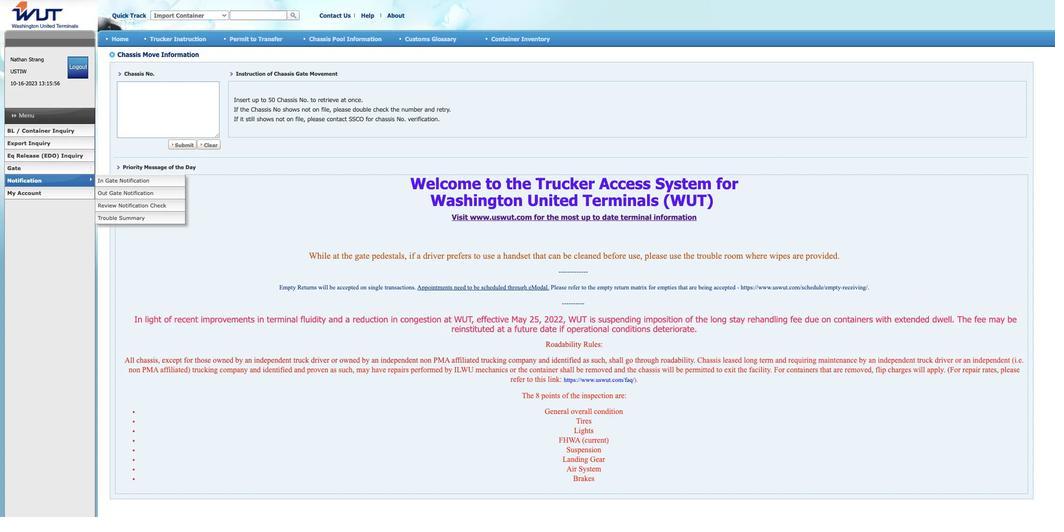 Task type: vqa. For each thing, say whether or not it's contained in the screenshot.
17:12:20
no



Task type: locate. For each thing, give the bounding box(es) containing it.
account
[[17, 190, 41, 196]]

inquiry right (edo)
[[61, 152, 83, 159]]

inquiry
[[52, 128, 74, 134], [28, 140, 50, 146], [61, 152, 83, 159]]

strang
[[29, 56, 44, 62]]

instruction
[[174, 35, 206, 42]]

chassis pool information
[[309, 35, 382, 42]]

in gate notification link
[[95, 175, 186, 187]]

10-16-2023 13:15:56
[[10, 80, 60, 86]]

container left inventory at the top of page
[[491, 35, 520, 42]]

1 horizontal spatial container
[[491, 35, 520, 42]]

1 vertical spatial gate
[[105, 177, 118, 184]]

help
[[361, 12, 374, 19]]

bl
[[7, 128, 15, 134]]

container up export inquiry
[[22, 128, 51, 134]]

0 horizontal spatial container
[[22, 128, 51, 134]]

inquiry down 'bl / container inquiry'
[[28, 140, 50, 146]]

notification down in gate notification link
[[124, 190, 154, 196]]

quick track
[[112, 12, 146, 19]]

my account link
[[4, 187, 95, 199]]

gate
[[7, 165, 21, 171], [105, 177, 118, 184], [109, 190, 122, 196]]

pool
[[332, 35, 345, 42]]

quick
[[112, 12, 129, 19]]

gate down eq
[[7, 165, 21, 171]]

13:15:56
[[39, 80, 60, 86]]

export inquiry
[[7, 140, 50, 146]]

container
[[491, 35, 520, 42], [22, 128, 51, 134]]

review notification check
[[98, 202, 166, 209]]

gate right out on the top of page
[[109, 190, 122, 196]]

notification link
[[4, 175, 95, 187]]

glossary
[[432, 35, 456, 42]]

inquiry for (edo)
[[61, 152, 83, 159]]

bl / container inquiry
[[7, 128, 74, 134]]

inquiry up "export inquiry" link
[[52, 128, 74, 134]]

help link
[[361, 12, 374, 19]]

out gate notification
[[98, 190, 154, 196]]

ustiw
[[10, 68, 27, 74]]

track
[[130, 12, 146, 19]]

inventory
[[521, 35, 550, 42]]

contact us
[[319, 12, 351, 19]]

eq release (edo) inquiry
[[7, 152, 83, 159]]

trucker instruction
[[150, 35, 206, 42]]

summary
[[119, 215, 145, 221]]

notification
[[7, 177, 42, 184], [120, 177, 149, 184], [124, 190, 154, 196], [118, 202, 148, 209]]

nathan
[[10, 56, 27, 62]]

None text field
[[230, 11, 287, 20]]

/
[[16, 128, 20, 134]]

contact
[[319, 12, 342, 19]]

10-
[[10, 80, 18, 86]]

gate right 'in'
[[105, 177, 118, 184]]

bl / container inquiry link
[[4, 125, 95, 137]]

0 vertical spatial inquiry
[[52, 128, 74, 134]]

gate link
[[4, 162, 95, 175]]

home
[[112, 35, 129, 42]]

in gate notification
[[98, 177, 149, 184]]

contact us link
[[319, 12, 351, 19]]

2 vertical spatial inquiry
[[61, 152, 83, 159]]

to
[[251, 35, 257, 42]]

login image
[[68, 57, 88, 79]]

0 vertical spatial container
[[491, 35, 520, 42]]

transfer
[[258, 35, 282, 42]]

0 vertical spatial gate
[[7, 165, 21, 171]]

information
[[347, 35, 382, 42]]

eq
[[7, 152, 14, 159]]

16-
[[18, 80, 26, 86]]

chassis
[[309, 35, 331, 42]]

customs glossary
[[405, 35, 456, 42]]

2 vertical spatial gate
[[109, 190, 122, 196]]

trucker
[[150, 35, 172, 42]]



Task type: describe. For each thing, give the bounding box(es) containing it.
export inquiry link
[[4, 137, 95, 150]]

review notification check link
[[95, 199, 186, 212]]

1 vertical spatial container
[[22, 128, 51, 134]]

trouble
[[98, 215, 117, 221]]

customs
[[405, 35, 430, 42]]

trouble summary
[[98, 215, 145, 221]]

my account
[[7, 190, 41, 196]]

notification up out gate notification link
[[120, 177, 149, 184]]

gate for in
[[105, 177, 118, 184]]

permit to transfer
[[230, 35, 282, 42]]

us
[[344, 12, 351, 19]]

(edo)
[[41, 152, 59, 159]]

out
[[98, 190, 107, 196]]

my
[[7, 190, 16, 196]]

gate for out
[[109, 190, 122, 196]]

about link
[[387, 12, 405, 19]]

notification up summary
[[118, 202, 148, 209]]

1 vertical spatial inquiry
[[28, 140, 50, 146]]

about
[[387, 12, 405, 19]]

eq release (edo) inquiry link
[[4, 150, 95, 162]]

trouble summary link
[[95, 212, 186, 224]]

release
[[16, 152, 39, 159]]

2023
[[26, 80, 37, 86]]

out gate notification link
[[95, 187, 186, 199]]

export
[[7, 140, 27, 146]]

container inventory
[[491, 35, 550, 42]]

inquiry for container
[[52, 128, 74, 134]]

review
[[98, 202, 117, 209]]

nathan strang
[[10, 56, 44, 62]]

in
[[98, 177, 103, 184]]

notification up my account at the top of the page
[[7, 177, 42, 184]]

permit
[[230, 35, 249, 42]]

check
[[150, 202, 166, 209]]



